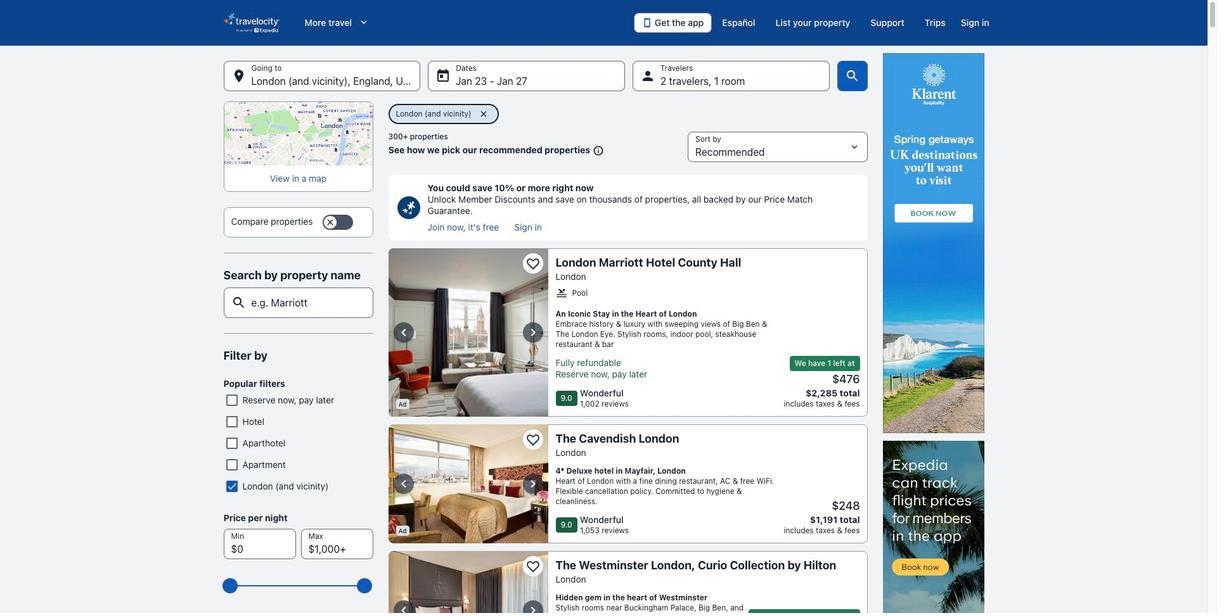 Task type: vqa. For each thing, say whether or not it's contained in the screenshot.
Previous icon
no



Task type: describe. For each thing, give the bounding box(es) containing it.
show next image for london marriott hotel county hall image
[[525, 325, 541, 341]]

room image
[[388, 249, 548, 417]]

show next image for the cavendish london image
[[525, 477, 541, 492]]

show previous image for london marriott hotel county hall image
[[396, 325, 411, 341]]

travelocity logo image
[[224, 13, 279, 33]]

search image
[[845, 68, 860, 84]]

reception image
[[388, 425, 548, 544]]

Save The Westminster London, Curio Collection by Hilton to a trip checkbox
[[523, 557, 543, 577]]

$0, Minimum, Price per night range field
[[231, 573, 366, 601]]

0 horizontal spatial small image
[[556, 288, 567, 299]]

$1,000 and above, Maximum, Price per night range field
[[231, 573, 366, 601]]

$1,000 and above, Maximum, Price per night text field
[[301, 530, 373, 560]]

show next image for the westminster london, curio collection by hilton image
[[525, 604, 541, 614]]

static map image image
[[224, 101, 373, 166]]

you could save 10% or more right now image
[[397, 197, 420, 219]]



Task type: locate. For each thing, give the bounding box(es) containing it.
Save London Marriott Hotel County Hall to a trip checkbox
[[523, 254, 543, 274]]

download the app button image
[[642, 18, 652, 28]]

$0, Minimum, Price per night text field
[[224, 530, 296, 560]]

Save The Cavendish London to a trip checkbox
[[523, 430, 543, 450]]

list
[[428, 222, 860, 233]]

small image
[[590, 145, 604, 157], [556, 288, 567, 299]]

1 vertical spatial small image
[[556, 288, 567, 299]]

1 horizontal spatial small image
[[590, 145, 604, 157]]

0 vertical spatial small image
[[590, 145, 604, 157]]

lobby image
[[388, 552, 548, 614]]

show previous image for the westminster london, curio collection by hilton image
[[396, 604, 411, 614]]

show previous image for the cavendish london image
[[396, 477, 411, 492]]



